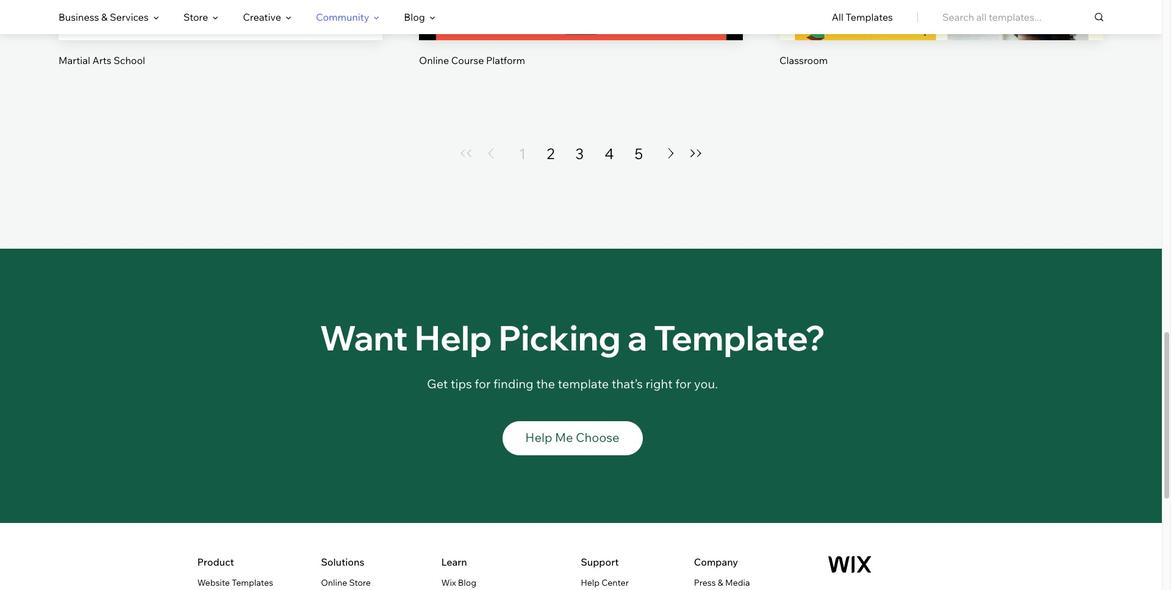 Task type: locate. For each thing, give the bounding box(es) containing it.
solutions
[[321, 556, 365, 568]]

1 horizontal spatial blog
[[458, 578, 476, 589]]

online inside group
[[419, 54, 449, 66]]

help me choose
[[525, 430, 620, 445]]

wix logo, homepage image
[[828, 556, 871, 573]]

& inside categories by subject element
[[101, 11, 108, 23]]

want
[[320, 316, 408, 359]]

0 vertical spatial &
[[101, 11, 108, 23]]

& left "services"
[[101, 11, 108, 23]]

online course platform group
[[419, 0, 743, 67]]

me
[[555, 430, 573, 445]]

education website templates - online course platform image
[[419, 0, 743, 40]]

1 horizontal spatial online
[[419, 54, 449, 66]]

1 vertical spatial blog
[[458, 578, 476, 589]]

the
[[536, 376, 555, 392]]

& inside 'link'
[[718, 578, 723, 589]]

templates right website
[[232, 578, 273, 589]]

0 vertical spatial store
[[183, 11, 208, 23]]

help for help center
[[581, 578, 600, 589]]

template?
[[654, 316, 825, 359]]

1 horizontal spatial &
[[718, 578, 723, 589]]

wix blog link
[[441, 576, 476, 590]]

3 link
[[575, 144, 584, 163]]

next page image
[[664, 148, 679, 159]]

1 vertical spatial &
[[718, 578, 723, 589]]

store
[[183, 11, 208, 23], [349, 578, 371, 589]]

online
[[419, 54, 449, 66], [321, 578, 347, 589]]

tips
[[451, 376, 472, 392]]

all templates link
[[832, 1, 893, 34]]

1 horizontal spatial for
[[676, 376, 692, 392]]

help up "tips"
[[415, 316, 492, 359]]

support
[[581, 556, 619, 568]]

online down solutions
[[321, 578, 347, 589]]

0 horizontal spatial online
[[321, 578, 347, 589]]

all
[[832, 11, 844, 23]]

for left you.
[[676, 376, 692, 392]]

press
[[694, 578, 716, 589]]

1 vertical spatial templates
[[232, 578, 273, 589]]

blog
[[404, 11, 425, 23], [458, 578, 476, 589]]

right
[[646, 376, 673, 392]]

0 horizontal spatial blog
[[404, 11, 425, 23]]

for
[[475, 376, 491, 392], [676, 376, 692, 392]]

help down the support
[[581, 578, 600, 589]]

get
[[427, 376, 448, 392]]

0 vertical spatial templates
[[846, 11, 893, 23]]

help inside help center link
[[581, 578, 600, 589]]

center
[[602, 578, 629, 589]]

martial
[[59, 54, 90, 66]]

all templates
[[832, 11, 893, 23]]

2 vertical spatial help
[[581, 578, 600, 589]]

1 vertical spatial help
[[525, 430, 552, 445]]

categories by subject element
[[59, 1, 435, 34]]

online left course
[[419, 54, 449, 66]]

wix blog
[[441, 578, 476, 589]]

press & media
[[694, 578, 750, 589]]

1 horizontal spatial help
[[525, 430, 552, 445]]

1 vertical spatial online
[[321, 578, 347, 589]]

templates inside all templates link
[[846, 11, 893, 23]]

want help picking a template?
[[320, 316, 825, 359]]

0 horizontal spatial for
[[475, 376, 491, 392]]

0 horizontal spatial store
[[183, 11, 208, 23]]

templates inside website templates "link"
[[232, 578, 273, 589]]

0 vertical spatial blog
[[404, 11, 425, 23]]

product
[[197, 556, 234, 568]]

None search field
[[943, 0, 1104, 34]]

arts
[[92, 54, 111, 66]]

education website templates - martial arts school image
[[59, 0, 383, 40]]

templates for all templates
[[846, 11, 893, 23]]

for right "tips"
[[475, 376, 491, 392]]

templates for website templates
[[232, 578, 273, 589]]

help inside "help me choose" link
[[525, 430, 552, 445]]

categories. use the left and right arrow keys to navigate the menu element
[[0, 0, 1162, 34]]

1 horizontal spatial store
[[349, 578, 371, 589]]

1 horizontal spatial templates
[[846, 11, 893, 23]]

help
[[415, 316, 492, 359], [525, 430, 552, 445], [581, 578, 600, 589]]

& for media
[[718, 578, 723, 589]]

course
[[451, 54, 484, 66]]

help center link
[[581, 576, 629, 590]]

0 horizontal spatial help
[[415, 316, 492, 359]]

company
[[694, 556, 738, 568]]

3
[[575, 144, 584, 163]]

&
[[101, 11, 108, 23], [718, 578, 723, 589]]

0 vertical spatial help
[[415, 316, 492, 359]]

2 for from the left
[[676, 376, 692, 392]]

2 link
[[547, 144, 555, 163]]

choose
[[576, 430, 620, 445]]

wix
[[441, 578, 456, 589]]

0 vertical spatial online
[[419, 54, 449, 66]]

0 horizontal spatial &
[[101, 11, 108, 23]]

& right press
[[718, 578, 723, 589]]

Search search field
[[943, 0, 1104, 34]]

business
[[59, 11, 99, 23]]

press & media link
[[694, 576, 750, 590]]

0 horizontal spatial templates
[[232, 578, 273, 589]]

template
[[558, 376, 609, 392]]

services
[[110, 11, 149, 23]]

templates
[[846, 11, 893, 23], [232, 578, 273, 589]]

martial arts school
[[59, 54, 145, 66]]

help left me
[[525, 430, 552, 445]]

templates right all
[[846, 11, 893, 23]]

online for online store
[[321, 578, 347, 589]]

2 horizontal spatial help
[[581, 578, 600, 589]]



Task type: vqa. For each thing, say whether or not it's contained in the screenshot.
Online Store link
yes



Task type: describe. For each thing, give the bounding box(es) containing it.
help center
[[581, 578, 629, 589]]

get tips for finding the template that's right for you.
[[427, 376, 718, 392]]

martial arts school group
[[59, 0, 383, 67]]

website
[[197, 578, 230, 589]]

1
[[519, 144, 526, 163]]

classroom group
[[780, 0, 1104, 67]]

1 vertical spatial store
[[349, 578, 371, 589]]

picking
[[499, 316, 621, 359]]

website templates link
[[197, 576, 273, 590]]

& for services
[[101, 11, 108, 23]]

last page image
[[689, 150, 704, 158]]

5 link
[[635, 144, 643, 163]]

a
[[628, 316, 647, 359]]

finding
[[494, 376, 534, 392]]

school
[[114, 54, 145, 66]]

online course platform
[[419, 54, 525, 66]]

online store
[[321, 578, 371, 589]]

2
[[547, 144, 555, 163]]

media
[[725, 578, 750, 589]]

5
[[635, 144, 643, 163]]

you.
[[694, 376, 718, 392]]

1 for from the left
[[475, 376, 491, 392]]

business & services
[[59, 11, 149, 23]]

education website templates - classroom image
[[780, 0, 1104, 40]]

that's
[[612, 376, 643, 392]]

4
[[605, 144, 614, 163]]

blog inside categories by subject element
[[404, 11, 425, 23]]

online store link
[[321, 576, 371, 590]]

learn
[[441, 556, 467, 568]]

platform
[[486, 54, 525, 66]]

community
[[316, 11, 369, 23]]

website templates
[[197, 578, 273, 589]]

store inside categories by subject element
[[183, 11, 208, 23]]

online for online course platform
[[419, 54, 449, 66]]

classroom
[[780, 54, 828, 66]]

help me choose link
[[502, 421, 643, 456]]

4 link
[[605, 144, 614, 163]]

creative
[[243, 11, 281, 23]]

help for help me choose
[[525, 430, 552, 445]]



